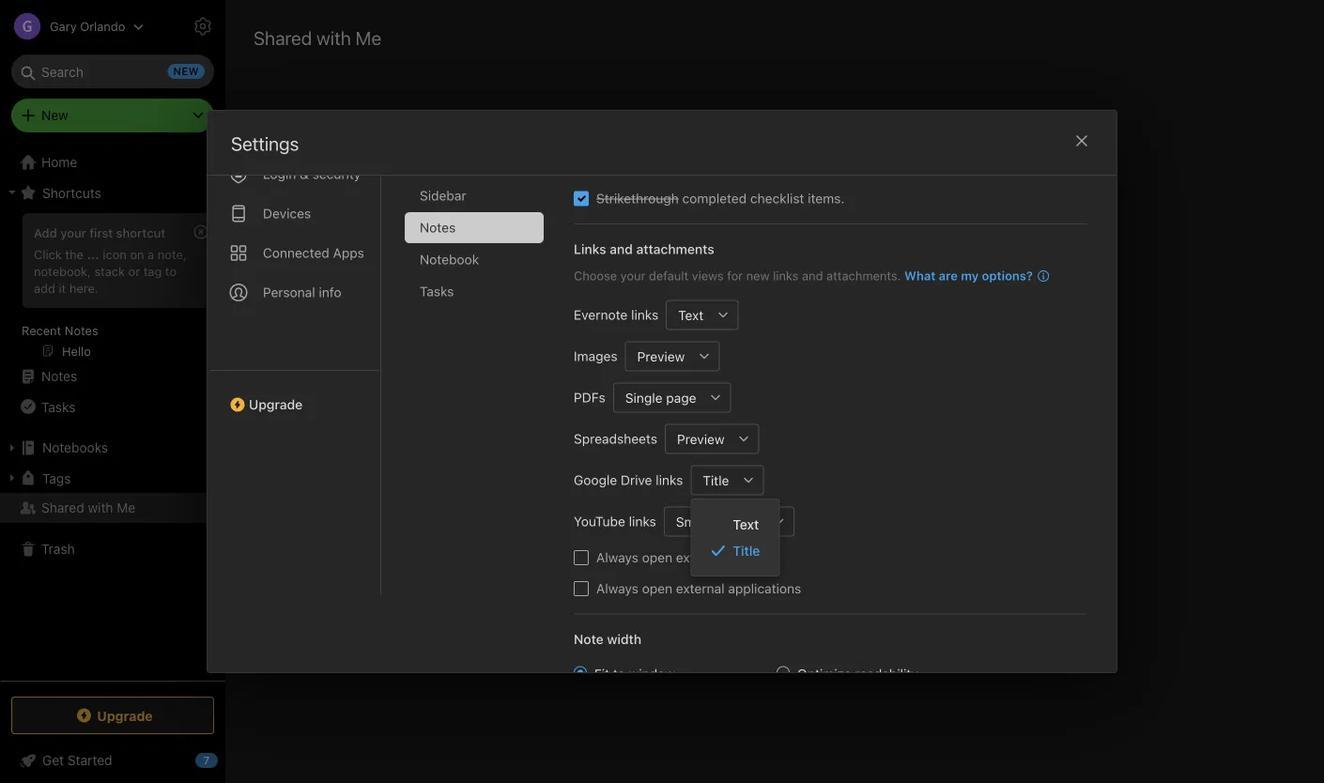 Task type: vqa. For each thing, say whether or not it's contained in the screenshot.
tenth 'row' from the bottom of the page
no



Task type: locate. For each thing, give the bounding box(es) containing it.
2 open from the top
[[642, 580, 672, 596]]

shared
[[767, 449, 820, 469], [733, 485, 780, 503]]

login
[[263, 166, 296, 181]]

0 vertical spatial shared
[[254, 26, 312, 48]]

notebooks
[[42, 440, 108, 455]]

0 vertical spatial tasks
[[420, 283, 454, 299]]

links
[[773, 268, 799, 282], [631, 307, 659, 322], [656, 472, 683, 487], [629, 513, 656, 529]]

text down the views
[[678, 307, 704, 322]]

0 vertical spatial always
[[596, 549, 638, 565]]

0 vertical spatial me
[[355, 26, 381, 48]]

0 horizontal spatial your
[[60, 225, 86, 239]]

close image
[[1071, 130, 1093, 152]]

preview up single page
[[637, 348, 685, 364]]

stack
[[94, 264, 125, 278]]

preview button for spreadsheets
[[665, 424, 729, 454]]

option group
[[574, 664, 957, 783]]

trash link
[[0, 534, 224, 564]]

1 horizontal spatial your
[[620, 268, 646, 282]]

0 vertical spatial open
[[642, 549, 672, 565]]

it
[[59, 281, 66, 295]]

Choose default view option for Google Drive links field
[[691, 465, 764, 495]]

new
[[41, 108, 68, 123]]

...
[[87, 247, 99, 261]]

and
[[610, 241, 633, 256], [802, 268, 823, 282], [628, 485, 654, 503]]

title
[[703, 472, 729, 488], [733, 543, 760, 559]]

0 horizontal spatial shared
[[41, 500, 84, 516]]

to inside icon on a note, notebook, stack or tag to add it here.
[[165, 264, 177, 278]]

and up youtube links at the left bottom
[[628, 485, 654, 503]]

icon
[[103, 247, 127, 261]]

will
[[845, 485, 866, 503]]

0 horizontal spatial title
[[703, 472, 729, 488]]

with
[[317, 26, 351, 48], [784, 485, 812, 503], [88, 500, 113, 516]]

your up the
[[60, 225, 86, 239]]

0 vertical spatial preview
[[637, 348, 685, 364]]

tasks down notebook
[[420, 283, 454, 299]]

upgrade button
[[208, 370, 380, 419], [11, 697, 214, 734]]

for
[[727, 268, 743, 282]]

shared right settings icon
[[254, 26, 312, 48]]

title down nothing
[[703, 472, 729, 488]]

1 vertical spatial shared with me
[[41, 500, 135, 516]]

to down note,
[[165, 264, 177, 278]]

notes up youtube
[[584, 485, 624, 503]]

shortcuts button
[[0, 177, 224, 208]]

trash
[[41, 541, 75, 557]]

Always open external applications checkbox
[[574, 581, 589, 596]]

1 vertical spatial to
[[613, 666, 625, 681]]

notes down recent notes
[[41, 369, 77, 384]]

2 always from the top
[[596, 580, 638, 596]]

1 horizontal spatial here.
[[931, 485, 966, 503]]

drive
[[621, 472, 652, 487]]

preview inside choose default view option for images field
[[637, 348, 685, 364]]

me inside shared with me link
[[117, 500, 135, 516]]

here. right up
[[931, 485, 966, 503]]

0 horizontal spatial tasks
[[41, 399, 76, 414]]

new
[[746, 268, 770, 282]]

tab list containing sidebar
[[405, 116, 559, 594]]

text button
[[666, 300, 708, 330]]

title link
[[692, 538, 779, 564]]

connected apps
[[263, 245, 364, 260]]

preview up nothing
[[677, 431, 725, 446]]

Choose default view option for YouTube links field
[[664, 506, 795, 536]]

spreadsheets
[[574, 431, 657, 446]]

1 open from the top
[[642, 549, 672, 565]]

0 vertical spatial to
[[165, 264, 177, 278]]

shared down "tags"
[[41, 500, 84, 516]]

click the ...
[[34, 247, 99, 261]]

me inside "shared with me" element
[[355, 26, 381, 48]]

1 horizontal spatial shared
[[254, 26, 312, 48]]

0 horizontal spatial upgrade
[[97, 708, 153, 723]]

1 horizontal spatial me
[[355, 26, 381, 48]]

1 vertical spatial me
[[117, 500, 135, 516]]

me
[[355, 26, 381, 48], [117, 500, 135, 516]]

always open external applications
[[596, 580, 801, 596]]

preview inside choose default view option for spreadsheets field
[[677, 431, 725, 446]]

0 vertical spatial external
[[676, 549, 725, 565]]

&
[[300, 166, 309, 181]]

tab list for links and attachments
[[208, 97, 381, 594]]

nothing
[[701, 449, 763, 469]]

0 vertical spatial shared
[[767, 449, 820, 469]]

preview button
[[625, 341, 690, 371], [665, 424, 729, 454]]

0 horizontal spatial tab list
[[208, 97, 381, 594]]

tasks inside tasks tab
[[420, 283, 454, 299]]

0 horizontal spatial text
[[678, 307, 704, 322]]

1 vertical spatial tasks
[[41, 399, 76, 414]]

notes inside notes link
[[41, 369, 77, 384]]

notebook tab
[[405, 244, 544, 275]]

0 horizontal spatial to
[[165, 264, 177, 278]]

or
[[128, 264, 140, 278]]

0 horizontal spatial me
[[117, 500, 135, 516]]

on
[[130, 247, 144, 261]]

connected
[[263, 245, 329, 260]]

1 vertical spatial shared
[[41, 500, 84, 516]]

single page button
[[613, 382, 701, 412]]

notes and notebooks shared with you will show up here.
[[584, 485, 966, 503]]

and left the attachments.
[[802, 268, 823, 282]]

note width
[[574, 631, 642, 647]]

notes tab
[[405, 212, 544, 243]]

external down always open external files
[[676, 580, 725, 596]]

shared
[[254, 26, 312, 48], [41, 500, 84, 516]]

0 vertical spatial upgrade
[[249, 396, 303, 412]]

open up "always open external applications"
[[642, 549, 672, 565]]

1 vertical spatial external
[[676, 580, 725, 596]]

notebook
[[420, 251, 479, 267]]

note,
[[158, 247, 187, 261]]

0 vertical spatial here.
[[69, 281, 98, 295]]

notes down sidebar
[[420, 219, 456, 235]]

always
[[596, 549, 638, 565], [596, 580, 638, 596]]

1 horizontal spatial shared with me
[[254, 26, 381, 48]]

to right 'fit' at the left
[[613, 666, 625, 681]]

tasks up notebooks
[[41, 399, 76, 414]]

always open external files
[[596, 549, 753, 565]]

are
[[939, 268, 958, 282]]

notes inside "shared with me" element
[[584, 485, 624, 503]]

home link
[[0, 147, 225, 177]]

1 horizontal spatial tab list
[[405, 116, 559, 594]]

1 vertical spatial title
[[733, 543, 760, 559]]

preview button up 'single page' button
[[625, 341, 690, 371]]

and right links
[[610, 241, 633, 256]]

Choose default view option for Evernote links field
[[666, 300, 738, 330]]

new button
[[11, 99, 214, 132]]

tree
[[0, 147, 225, 680]]

to
[[165, 264, 177, 278], [613, 666, 625, 681]]

preview for images
[[637, 348, 685, 364]]

youtube links
[[574, 513, 656, 529]]

notebooks link
[[0, 433, 224, 463]]

to inside option group
[[613, 666, 625, 681]]

external for files
[[676, 549, 725, 565]]

your down links and attachments
[[620, 268, 646, 282]]

shared up the text link
[[733, 485, 780, 503]]

1 always from the top
[[596, 549, 638, 565]]

always right always open external files checkbox
[[596, 549, 638, 565]]

click
[[34, 247, 62, 261]]

1 horizontal spatial to
[[613, 666, 625, 681]]

shared with me link
[[0, 493, 224, 523]]

always for always open external applications
[[596, 580, 638, 596]]

1 horizontal spatial text
[[733, 517, 759, 532]]

external up "always open external applications"
[[676, 549, 725, 565]]

attachments
[[636, 241, 714, 256]]

None search field
[[24, 54, 201, 88]]

shared with me element
[[225, 0, 1324, 783]]

1 horizontal spatial tasks
[[420, 283, 454, 299]]

group
[[0, 208, 224, 369]]

shared up the notes and notebooks shared with you will show up here.
[[767, 449, 820, 469]]

0 vertical spatial shared with me
[[254, 26, 381, 48]]

1 vertical spatial open
[[642, 580, 672, 596]]

0 vertical spatial title
[[703, 472, 729, 488]]

1 vertical spatial preview
[[677, 431, 725, 446]]

2 external from the top
[[676, 580, 725, 596]]

here. right it
[[69, 281, 98, 295]]

tab list
[[208, 97, 381, 594], [405, 116, 559, 594]]

apps
[[333, 245, 364, 260]]

google drive links
[[574, 472, 683, 487]]

single
[[625, 389, 663, 405]]

devices
[[263, 205, 311, 221]]

settings image
[[192, 15, 214, 38]]

shared with me
[[254, 26, 381, 48], [41, 500, 135, 516]]

tree containing home
[[0, 147, 225, 680]]

Choose default view option for Spreadsheets field
[[665, 424, 759, 454]]

always right always open external applications option
[[596, 580, 638, 596]]

1 horizontal spatial title
[[733, 543, 760, 559]]

1 vertical spatial text
[[733, 517, 759, 532]]

title down the text link
[[733, 543, 760, 559]]

0 vertical spatial text
[[678, 307, 704, 322]]

title inside title "button"
[[703, 472, 729, 488]]

1 vertical spatial always
[[596, 580, 638, 596]]

preview
[[637, 348, 685, 364], [677, 431, 725, 446]]

0 vertical spatial preview button
[[625, 341, 690, 371]]

2 vertical spatial and
[[628, 485, 654, 503]]

external
[[676, 549, 725, 565], [676, 580, 725, 596]]

preview button up title "button"
[[665, 424, 729, 454]]

0 horizontal spatial shared with me
[[41, 500, 135, 516]]

tab list containing login & security
[[208, 97, 381, 594]]

the
[[65, 247, 84, 261]]

open for always open external files
[[642, 549, 672, 565]]

1 vertical spatial your
[[620, 268, 646, 282]]

1 horizontal spatial upgrade
[[249, 396, 303, 412]]

note
[[574, 631, 604, 647]]

your for first
[[60, 225, 86, 239]]

text up the title link
[[733, 517, 759, 532]]

open down always open external files
[[642, 580, 672, 596]]

here.
[[69, 281, 98, 295], [931, 485, 966, 503]]

0 vertical spatial and
[[610, 241, 633, 256]]

sidebar tab
[[405, 180, 544, 211]]

and inside "shared with me" element
[[628, 485, 654, 503]]

0 horizontal spatial here.
[[69, 281, 98, 295]]

yet
[[824, 449, 848, 469]]

0 vertical spatial your
[[60, 225, 86, 239]]

1 external from the top
[[676, 549, 725, 565]]

1 vertical spatial preview button
[[665, 424, 729, 454]]

shared with me inside tree
[[41, 500, 135, 516]]

1 vertical spatial here.
[[931, 485, 966, 503]]

strikethrough completed checklist items.
[[596, 190, 845, 206]]



Task type: describe. For each thing, give the bounding box(es) containing it.
expand tags image
[[5, 470, 20, 486]]

pdfs
[[574, 389, 606, 405]]

1 vertical spatial upgrade button
[[11, 697, 214, 734]]

what
[[904, 268, 936, 282]]

personal info
[[263, 284, 341, 300]]

text inside "dropdown list" menu
[[733, 517, 759, 532]]

tags button
[[0, 463, 224, 493]]

what are my options?
[[904, 268, 1033, 282]]

views
[[692, 268, 724, 282]]

evernote links
[[574, 307, 659, 322]]

your for default
[[620, 268, 646, 282]]

Search text field
[[24, 54, 201, 88]]

home
[[41, 154, 77, 170]]

Select218 checkbox
[[574, 191, 589, 206]]

notebooks
[[657, 485, 729, 503]]

and for attachments
[[610, 241, 633, 256]]

notes right recent
[[65, 323, 98, 337]]

option group containing fit to window
[[574, 664, 957, 783]]

tags
[[42, 470, 71, 486]]

choose
[[574, 268, 617, 282]]

preview for spreadsheets
[[677, 431, 725, 446]]

first
[[89, 225, 113, 239]]

tag
[[143, 264, 162, 278]]

sidebar
[[420, 187, 466, 203]]

tab list for choose your default views for new links and attachments.
[[405, 116, 559, 594]]

you
[[816, 485, 841, 503]]

always for always open external files
[[596, 549, 638, 565]]

choose your default views for new links and attachments.
[[574, 268, 901, 282]]

google
[[574, 472, 617, 487]]

my
[[961, 268, 979, 282]]

files
[[728, 549, 753, 565]]

youtube
[[574, 513, 625, 529]]

info
[[319, 284, 341, 300]]

fit
[[594, 666, 610, 681]]

0 vertical spatial upgrade button
[[208, 370, 380, 419]]

recent notes
[[22, 323, 98, 337]]

here. inside "shared with me" element
[[931, 485, 966, 503]]

dropdown list menu
[[692, 511, 779, 564]]

add
[[34, 225, 57, 239]]

applications
[[728, 580, 801, 596]]

external for applications
[[676, 580, 725, 596]]

shortcuts
[[42, 185, 101, 200]]

Choose default view option for PDFs field
[[613, 382, 731, 412]]

add your first shortcut
[[34, 225, 165, 239]]

tasks button
[[0, 392, 224, 422]]

options?
[[982, 268, 1033, 282]]

open for always open external applications
[[642, 580, 672, 596]]

strikethrough
[[596, 190, 679, 206]]

1 vertical spatial upgrade
[[97, 708, 153, 723]]

links and attachments
[[574, 241, 714, 256]]

fit to window
[[594, 666, 675, 681]]

shared inside tree
[[41, 500, 84, 516]]

2 horizontal spatial with
[[784, 485, 812, 503]]

here. inside icon on a note, notebook, stack or tag to add it here.
[[69, 281, 98, 295]]

show
[[870, 485, 906, 503]]

notebook,
[[34, 264, 91, 278]]

items.
[[808, 190, 845, 206]]

optimize readability
[[797, 666, 918, 681]]

1 vertical spatial and
[[802, 268, 823, 282]]

optimize
[[797, 666, 851, 681]]

readability
[[855, 666, 918, 681]]

login & security
[[263, 166, 361, 181]]

tasks inside 'tasks' button
[[41, 399, 76, 414]]

recent
[[22, 323, 61, 337]]

Always open external files checkbox
[[574, 550, 589, 565]]

and for notebooks
[[628, 485, 654, 503]]

links
[[574, 241, 606, 256]]

expand notebooks image
[[5, 440, 20, 455]]

notes link
[[0, 362, 224, 392]]

personal
[[263, 284, 315, 300]]

single page
[[625, 389, 696, 405]]

nothing shared yet
[[701, 449, 848, 469]]

window
[[629, 666, 675, 681]]

images
[[574, 348, 618, 363]]

links right drive at the bottom left
[[656, 472, 683, 487]]

notes inside notes tab
[[420, 219, 456, 235]]

a
[[148, 247, 154, 261]]

add
[[34, 281, 55, 295]]

links left text button
[[631, 307, 659, 322]]

0 horizontal spatial with
[[88, 500, 113, 516]]

tasks tab
[[405, 276, 544, 307]]

page
[[666, 389, 696, 405]]

attachments.
[[827, 268, 901, 282]]

checklist
[[750, 190, 804, 206]]

links right new
[[773, 268, 799, 282]]

text inside button
[[678, 307, 704, 322]]

default
[[649, 268, 688, 282]]

security
[[312, 166, 361, 181]]

preview button for images
[[625, 341, 690, 371]]

shortcut
[[116, 225, 165, 239]]

Choose default view option for Images field
[[625, 341, 720, 371]]

completed
[[682, 190, 747, 206]]

title inside "dropdown list" menu
[[733, 543, 760, 559]]

1 horizontal spatial with
[[317, 26, 351, 48]]

width
[[607, 631, 642, 647]]

up
[[910, 485, 927, 503]]

links down drive at the bottom left
[[629, 513, 656, 529]]

text link
[[692, 511, 779, 538]]

settings
[[231, 132, 299, 154]]

1 vertical spatial shared
[[733, 485, 780, 503]]

title button
[[691, 465, 734, 495]]

group containing add your first shortcut
[[0, 208, 224, 369]]

icon on a note, notebook, stack or tag to add it here.
[[34, 247, 187, 295]]



